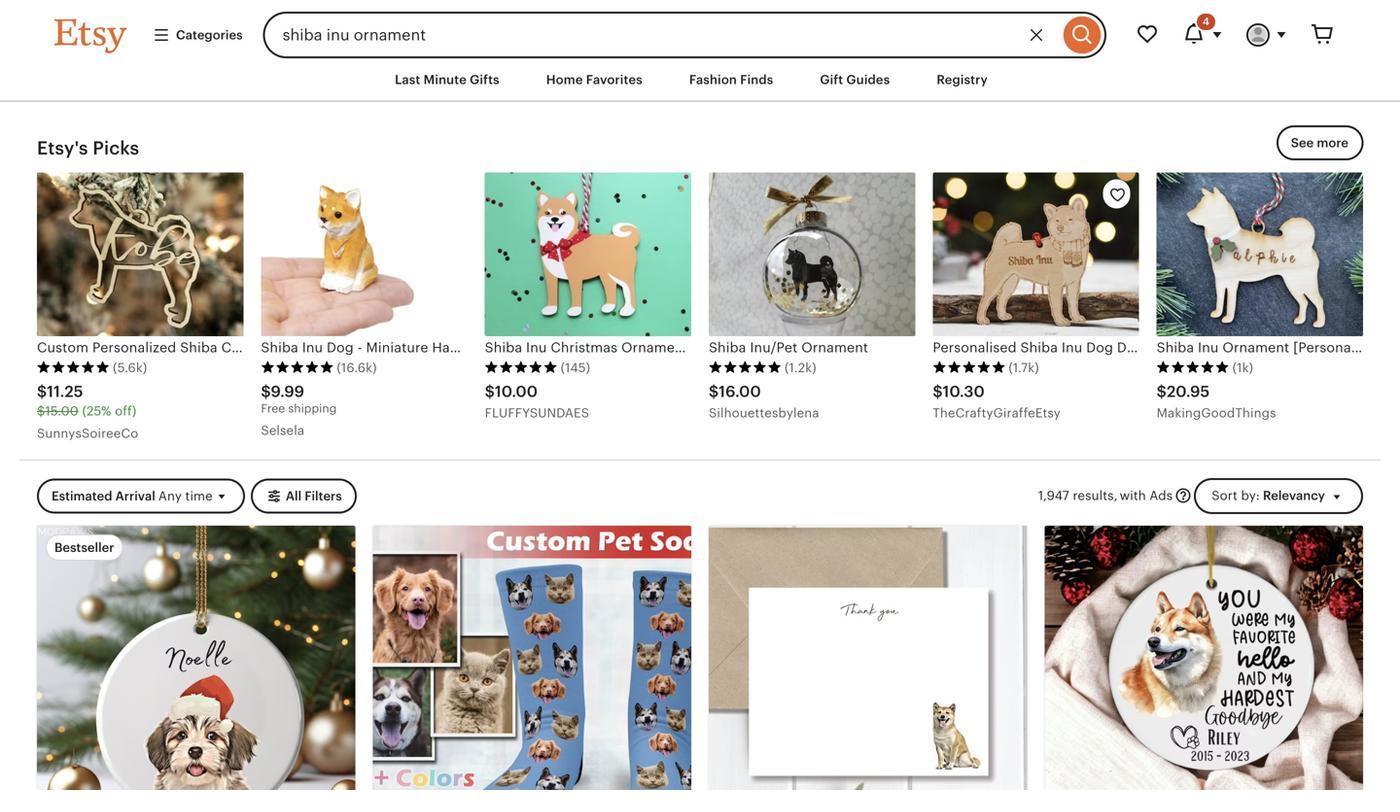 Task type: describe. For each thing, give the bounding box(es) containing it.
with ads
[[1120, 489, 1174, 503]]

inu/pet
[[750, 340, 798, 356]]

(5.6k)
[[113, 361, 147, 376]]

gift
[[821, 72, 844, 87]]

$ 10.00 fluffysundaes
[[485, 383, 590, 421]]

guides
[[847, 72, 891, 87]]

gift guides link
[[806, 62, 905, 97]]

home favorites link
[[532, 62, 658, 97]]

decoration
[[1118, 340, 1191, 356]]

gift guides
[[821, 72, 891, 87]]

$ for 16.00
[[709, 383, 719, 401]]

$ 11.25 $ 15.00 (25% off) sunnyssoireeco
[[37, 383, 138, 441]]

last minute gifts
[[395, 72, 500, 87]]

$ 20.95 makinggoodthings
[[1157, 383, 1277, 421]]

see more button
[[1277, 126, 1364, 161]]

10.30
[[943, 383, 985, 401]]

shiba inu note cards, shiba inu, shiba inu thank yous,  shiba inu stationery, personalized note cards, stationery set, dog lover gift image
[[709, 526, 1028, 791]]

$ 10.30 thecraftygiraffeetsy
[[933, 383, 1061, 421]]

16.00
[[719, 383, 762, 401]]

registry link
[[923, 62, 1003, 97]]

selsela
[[261, 424, 305, 438]]

bestseller link
[[37, 526, 356, 791]]

$ for 9.99
[[261, 383, 271, 401]]

shiba inu ornament [personalized name dog gift, stocking stuffer, holiday decor, keepsake ornament host gift, pet memorial] image
[[1157, 173, 1364, 337]]

(145)
[[561, 361, 591, 376]]

4
[[1203, 16, 1210, 28]]

$ for 10.30
[[933, 383, 943, 401]]

personalised
[[933, 340, 1017, 356]]

sort
[[1212, 489, 1238, 503]]

shipping
[[288, 402, 337, 415]]

gifts
[[470, 72, 500, 87]]

categories banner
[[19, 0, 1381, 58]]

last minute gifts link
[[380, 62, 514, 97]]

fluffysundaes
[[485, 406, 590, 421]]

menu bar containing last minute gifts
[[19, 58, 1381, 102]]

custom personalized shiba christmas ornament l shiba inu ornament l shiba inu ornament l akita ornament l shiba inu mom l shiba inu gift image
[[37, 173, 244, 337]]

1,947
[[1039, 489, 1070, 503]]

1 shiba from the left
[[709, 340, 747, 356]]

ornament
[[802, 340, 869, 356]]

off)
[[115, 404, 137, 419]]

fashion finds link
[[675, 62, 788, 97]]

makinggoodthings
[[1157, 406, 1277, 421]]

20.95
[[1167, 383, 1211, 401]]

minute
[[424, 72, 467, 87]]

9.99
[[271, 383, 305, 401]]

5 out of 5 stars image for 20.95
[[1157, 361, 1230, 375]]

personalised shiba inu dog decoration - detailed
[[933, 340, 1258, 356]]

see more link
[[1277, 126, 1364, 161]]

free
[[261, 402, 285, 415]]

etsy's
[[37, 137, 88, 158]]

(25%
[[82, 404, 111, 419]]

see more
[[1292, 136, 1349, 150]]

$ for 20.95
[[1157, 383, 1167, 401]]

estimated arrival any time
[[52, 489, 213, 504]]

(1.2k)
[[785, 361, 817, 376]]

$ 16.00 silhouettesbylena
[[709, 383, 820, 421]]

more
[[1318, 136, 1349, 150]]



Task type: vqa. For each thing, say whether or not it's contained in the screenshot.
(5.6k)
yes



Task type: locate. For each thing, give the bounding box(es) containing it.
$ 9.99 free shipping selsela
[[261, 383, 337, 438]]

custom pet socks, customized socks with any photos and text, personalized socks for dog/cat lovers, , custom gift for dad,gift for christmas image
[[373, 526, 692, 791]]

5 out of 5 stars image up 10.00
[[485, 361, 558, 375]]

$ for 11.25
[[37, 383, 47, 401]]

fashion
[[690, 72, 737, 87]]

$ for 10.00
[[485, 383, 495, 401]]

all filters button
[[251, 479, 357, 514]]

categories
[[176, 28, 243, 42]]

home
[[546, 72, 583, 87]]

$
[[37, 383, 47, 401], [261, 383, 271, 401], [485, 383, 495, 401], [709, 383, 719, 401], [933, 383, 943, 401], [1157, 383, 1167, 401], [37, 404, 45, 419]]

$ up silhouettesbylena
[[709, 383, 719, 401]]

etsy's picks
[[37, 137, 139, 158]]

shiba up (1.7k)
[[1021, 340, 1059, 356]]

with
[[1120, 489, 1147, 503]]

inu
[[1062, 340, 1083, 356]]

1 horizontal spatial shiba
[[1021, 340, 1059, 356]]

none search field inside the categories banner
[[263, 12, 1107, 58]]

$ inside $ 10.30 thecraftygiraffeetsy
[[933, 383, 943, 401]]

15.00
[[45, 404, 79, 419]]

all filters
[[286, 489, 342, 504]]

filters
[[305, 489, 342, 504]]

finds
[[741, 72, 774, 87]]

$ inside $ 9.99 free shipping selsela
[[261, 383, 271, 401]]

4 button
[[1171, 12, 1236, 58]]

shiba inu/pet ornament
[[709, 340, 869, 356]]

5 5 out of 5 stars image from the left
[[933, 361, 1006, 375]]

categories button
[[138, 17, 257, 53]]

$ up sunnyssoireeco on the left bottom of the page
[[37, 404, 45, 419]]

2 shiba from the left
[[1021, 340, 1059, 356]]

None search field
[[263, 12, 1107, 58]]

personalized pet ornament using pet's photo + name - custom ornament christmas dog ornament personalized dog ornament custom dog image
[[37, 526, 356, 791]]

see
[[1292, 136, 1315, 150]]

11.25
[[47, 383, 83, 401]]

5 out of 5 stars image for 11.25
[[37, 361, 110, 375]]

10.00
[[495, 383, 538, 401]]

$ inside $ 10.00 fluffysundaes
[[485, 383, 495, 401]]

3 5 out of 5 stars image from the left
[[485, 361, 558, 375]]

last
[[395, 72, 421, 87]]

shiba inu/pet ornament image
[[709, 173, 916, 337]]

shiba inu personalized memorial ornament custom christmas gift dog name angel pet loss sympathy memory keepsake decoration image
[[1045, 526, 1364, 791]]

fashion finds
[[690, 72, 774, 87]]

5 out of 5 stars image up '16.00'
[[709, 361, 782, 375]]

1,947 results,
[[1039, 489, 1118, 503]]

shiba
[[709, 340, 747, 356], [1021, 340, 1059, 356]]

favorites
[[586, 72, 643, 87]]

sort by: relevancy
[[1212, 489, 1326, 503]]

thecraftygiraffeetsy
[[933, 406, 1061, 421]]

5 out of 5 stars image up 11.25
[[37, 361, 110, 375]]

5 out of 5 stars image for 10.00
[[485, 361, 558, 375]]

4 5 out of 5 stars image from the left
[[709, 361, 782, 375]]

5 out of 5 stars image for 16.00
[[709, 361, 782, 375]]

relevancy
[[1264, 489, 1326, 503]]

$ down personalised
[[933, 383, 943, 401]]

5 out of 5 stars image up 9.99
[[261, 361, 334, 375]]

personalised shiba inu dog decoration - detailed image
[[933, 173, 1140, 337]]

time
[[185, 489, 213, 504]]

picks
[[93, 137, 139, 158]]

5 out of 5 stars image down -
[[1157, 361, 1230, 375]]

(16.6k)
[[337, 361, 377, 376]]

5 out of 5 stars image
[[37, 361, 110, 375], [261, 361, 334, 375], [485, 361, 558, 375], [709, 361, 782, 375], [933, 361, 1006, 375], [1157, 361, 1230, 375]]

6 5 out of 5 stars image from the left
[[1157, 361, 1230, 375]]

shiba inu christmas ornament personalize handmade wooden shiba dog ornament christmas tree ornament personalized gift for shiba inu lovers image
[[485, 173, 692, 337]]

1 5 out of 5 stars image from the left
[[37, 361, 110, 375]]

$ up 15.00
[[37, 383, 47, 401]]

dog
[[1087, 340, 1114, 356]]

(1k)
[[1233, 361, 1254, 376]]

arrival
[[115, 489, 155, 504]]

$ up free
[[261, 383, 271, 401]]

(1.7k)
[[1009, 361, 1040, 376]]

by:
[[1242, 489, 1261, 503]]

home favorites
[[546, 72, 643, 87]]

estimated
[[52, 489, 112, 504]]

-
[[1195, 340, 1200, 356]]

5 out of 5 stars image for 10.30
[[933, 361, 1006, 375]]

detailed
[[1203, 340, 1258, 356]]

$ up fluffysundaes
[[485, 383, 495, 401]]

2 5 out of 5 stars image from the left
[[261, 361, 334, 375]]

shiba inu dog - miniature hand-painted wooden pet art decoy mini carved ornament figurine small animals collectible image
[[261, 173, 468, 337]]

$ inside $ 20.95 makinggoodthings
[[1157, 383, 1167, 401]]

any
[[159, 489, 182, 504]]

silhouettesbylena
[[709, 406, 820, 421]]

menu bar
[[19, 58, 1381, 102]]

ads
[[1150, 489, 1174, 503]]

bestseller
[[54, 541, 114, 555]]

sunnyssoireeco
[[37, 426, 138, 441]]

Search for anything text field
[[263, 12, 1059, 58]]

$ inside $ 16.00 silhouettesbylena
[[709, 383, 719, 401]]

all
[[286, 489, 302, 504]]

$ down the 'decoration'
[[1157, 383, 1167, 401]]

0 horizontal spatial shiba
[[709, 340, 747, 356]]

results,
[[1074, 489, 1118, 503]]

5 out of 5 stars image down personalised
[[933, 361, 1006, 375]]

shiba up '16.00'
[[709, 340, 747, 356]]

registry
[[937, 72, 988, 87]]



